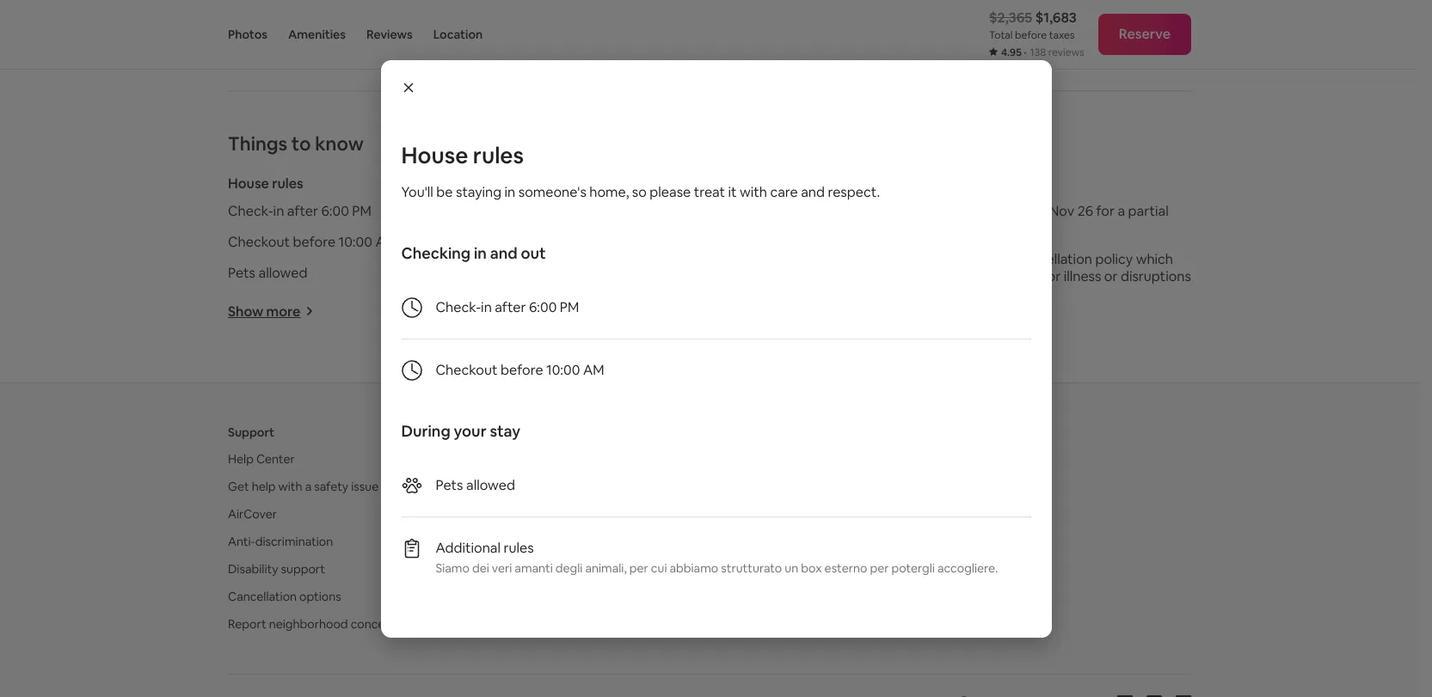 Task type: locate. For each thing, give the bounding box(es) containing it.
4.95
[[1002, 46, 1022, 59]]

1 horizontal spatial house rules
[[401, 141, 524, 170]]

strutturato
[[721, 561, 782, 576]]

1 horizontal spatial pets
[[436, 476, 463, 494]]

1 horizontal spatial check-
[[436, 298, 481, 316]]

responsibly
[[598, 562, 661, 577]]

0 vertical spatial show more
[[228, 303, 301, 321]]

the left if
[[928, 250, 949, 268]]

1 horizontal spatial show more button
[[880, 323, 966, 341]]

0 vertical spatial 10:00
[[339, 233, 373, 251]]

after down out
[[495, 298, 526, 316]]

house rules dialog
[[381, 60, 1052, 638]]

0 horizontal spatial your
[[315, 7, 336, 21]]

a inside cancel before 12:00 pm on nov 26 for a partial refund.
[[1118, 202, 1126, 220]]

1 horizontal spatial house
[[401, 141, 468, 170]]

reserve
[[1119, 25, 1171, 43]]

1 vertical spatial the
[[928, 250, 949, 268]]

on
[[1031, 202, 1047, 220]]

0 horizontal spatial am
[[376, 233, 397, 251]]

of
[[415, 21, 425, 35]]

you'll be staying in someone's home, so please treat it with care and respect.
[[401, 183, 880, 201]]

check- down checking in and out
[[436, 298, 481, 316]]

reviews
[[367, 27, 413, 42]]

it
[[728, 183, 737, 201]]

0 vertical spatial with
[[740, 183, 768, 201]]

cancellation
[[1016, 250, 1093, 268]]

1 horizontal spatial allowed
[[466, 476, 515, 494]]

4.95 · 138 reviews
[[1002, 46, 1085, 59]]

0 horizontal spatial pets
[[228, 264, 256, 282]]

veri
[[492, 561, 512, 576]]

reviews
[[1049, 46, 1085, 59]]

pm inside cancel before 12:00 pm on nov 26 for a partial refund.
[[1008, 202, 1028, 220]]

2 horizontal spatial pm
[[1008, 202, 1028, 220]]

0 vertical spatial allowed
[[259, 264, 308, 282]]

cancel before 12:00 pm on nov 26 for a partial refund.
[[880, 202, 1169, 237]]

0 horizontal spatial more
[[266, 303, 301, 321]]

1 vertical spatial your
[[454, 421, 487, 441]]

care
[[771, 183, 798, 201]]

communicate
[[310, 21, 375, 35]]

website
[[262, 35, 300, 49]]

am inside house rules dialog
[[583, 361, 605, 379]]

siamo
[[436, 561, 470, 576]]

per left cui in the bottom left of the page
[[630, 561, 649, 576]]

or for review
[[1105, 267, 1118, 285]]

0 horizontal spatial house rules
[[228, 174, 304, 192]]

0 horizontal spatial house
[[228, 174, 269, 192]]

show more button
[[228, 303, 314, 321], [880, 323, 966, 341]]

0 vertical spatial the
[[428, 21, 444, 35]]

protect
[[276, 7, 312, 21]]

things
[[228, 131, 288, 155]]

for left illness
[[1043, 267, 1061, 285]]

cancellation for cancellation options
[[228, 589, 297, 605]]

1 horizontal spatial pm
[[560, 298, 579, 316]]

rules down "things to know"
[[272, 174, 304, 192]]

with right help
[[278, 479, 303, 494]]

a left partial
[[1118, 202, 1126, 220]]

your up amenities at the left top of page
[[315, 7, 336, 21]]

with inside house rules dialog
[[740, 183, 768, 201]]

0 vertical spatial show
[[228, 303, 263, 321]]

1 horizontal spatial 6:00
[[529, 298, 557, 316]]

1 horizontal spatial your
[[454, 421, 487, 441]]

caused
[[880, 284, 925, 303]]

1 vertical spatial check-in after 6:00 pm
[[436, 298, 579, 316]]

before inside $2,365 $1,683 total before taxes
[[1015, 28, 1047, 42]]

before inside house rules dialog
[[501, 361, 543, 379]]

check-in after 6:00 pm down out
[[436, 298, 579, 316]]

cancellation down the disability
[[228, 589, 297, 605]]

0 horizontal spatial a
[[305, 479, 312, 494]]

treat
[[694, 183, 725, 201]]

6:00 inside house rules dialog
[[529, 298, 557, 316]]

2 hosting from the top
[[552, 562, 595, 577]]

1 horizontal spatial with
[[740, 183, 768, 201]]

0 horizontal spatial show more
[[228, 303, 301, 321]]

2 per from the left
[[870, 561, 889, 576]]

options
[[300, 589, 341, 605]]

0 horizontal spatial per
[[630, 561, 649, 576]]

disability support link
[[228, 562, 325, 577]]

help
[[252, 479, 276, 494]]

the right of
[[428, 21, 444, 35]]

cancellation up the cancel
[[880, 174, 961, 192]]

house rules
[[401, 141, 524, 170], [228, 174, 304, 192]]

0 vertical spatial am
[[376, 233, 397, 251]]

0 horizontal spatial checkout
[[228, 233, 290, 251]]

1 horizontal spatial per
[[870, 561, 889, 576]]

1 vertical spatial after
[[495, 298, 526, 316]]

house rules up staying
[[401, 141, 524, 170]]

check-in after 6:00 pm down to
[[228, 202, 372, 220]]

per right esterno
[[870, 561, 889, 576]]

outside
[[377, 21, 413, 35]]

1 vertical spatial house rules
[[228, 174, 304, 192]]

1 horizontal spatial policy
[[1096, 250, 1133, 268]]

with up reported
[[740, 183, 768, 201]]

rules up amanti on the bottom left of page
[[504, 539, 534, 557]]

1 vertical spatial checkout before 10:00 am
[[436, 361, 605, 379]]

or right illness
[[1105, 267, 1118, 285]]

0 horizontal spatial policy
[[964, 174, 1003, 192]]

after down to
[[287, 202, 318, 220]]

10:00 inside house rules dialog
[[546, 361, 580, 379]]

1 vertical spatial pets allowed
[[436, 476, 515, 494]]

house rules down things
[[228, 174, 304, 192]]

accogliere.
[[938, 561, 998, 576]]

check-in after 6:00 pm inside house rules dialog
[[436, 298, 579, 316]]

6:00 down know
[[321, 202, 349, 220]]

1 vertical spatial house
[[228, 174, 269, 192]]

1 vertical spatial policy
[[1096, 250, 1133, 268]]

and left out
[[490, 243, 518, 263]]

the inside to protect your payment, never transfer money or communicate outside of the airbnb website or app.
[[428, 21, 444, 35]]

0 vertical spatial pets
[[228, 264, 256, 282]]

1 vertical spatial check-
[[436, 298, 481, 316]]

0 vertical spatial hosting
[[552, 506, 595, 522]]

1 horizontal spatial the
[[928, 250, 949, 268]]

or right money at top left
[[297, 21, 307, 35]]

safety & property
[[554, 174, 669, 192]]

a left safety
[[305, 479, 312, 494]]

report neighborhood concern link
[[228, 617, 396, 632]]

1 horizontal spatial pets allowed
[[436, 476, 515, 494]]

house inside dialog
[[401, 141, 468, 170]]

or left app.
[[302, 35, 312, 49]]

0 horizontal spatial show more button
[[228, 303, 314, 321]]

1 vertical spatial more
[[918, 323, 952, 341]]

the inside review the host's full cancellation policy which applies even if you cancel for illness or disruptions caused by covid-19.
[[928, 250, 949, 268]]

rules up staying
[[473, 141, 524, 170]]

carbon
[[554, 202, 601, 220]]

or for to
[[302, 35, 312, 49]]

1 vertical spatial checkout
[[436, 361, 498, 379]]

and
[[801, 183, 825, 201], [490, 243, 518, 263]]

0 vertical spatial after
[[287, 202, 318, 220]]

checkout before 10:00 am
[[228, 233, 397, 251], [436, 361, 605, 379]]

policy inside review the host's full cancellation policy which applies even if you cancel for illness or disruptions caused by covid-19.
[[1096, 250, 1133, 268]]

for right 26
[[1097, 202, 1115, 220]]

1 vertical spatial allowed
[[466, 476, 515, 494]]

0 vertical spatial and
[[801, 183, 825, 201]]

1 vertical spatial am
[[583, 361, 605, 379]]

checkout
[[228, 233, 290, 251], [436, 361, 498, 379]]

additional
[[436, 539, 501, 557]]

show
[[228, 303, 263, 321], [880, 323, 915, 341]]

allowed
[[259, 264, 308, 282], [466, 476, 515, 494]]

during
[[401, 421, 451, 441]]

policy left 'which'
[[1096, 250, 1133, 268]]

hosting for hosting responsibly
[[552, 562, 595, 577]]

after
[[287, 202, 318, 220], [495, 298, 526, 316]]

0 horizontal spatial show
[[228, 303, 263, 321]]

policy up 12:00
[[964, 174, 1003, 192]]

0 horizontal spatial pets allowed
[[228, 264, 308, 282]]

1 vertical spatial for
[[1043, 267, 1061, 285]]

house rules inside dialog
[[401, 141, 524, 170]]

photos
[[228, 27, 268, 42]]

so
[[632, 183, 647, 201]]

hosting resources link
[[552, 506, 652, 522]]

0 horizontal spatial cancellation
[[228, 589, 297, 605]]

1 horizontal spatial 10:00
[[546, 361, 580, 379]]

house down things
[[228, 174, 269, 192]]

0 vertical spatial more
[[266, 303, 301, 321]]

potergli
[[892, 561, 935, 576]]

in
[[505, 183, 516, 201], [273, 202, 284, 220], [474, 243, 487, 263], [481, 298, 492, 316]]

1 vertical spatial hosting
[[552, 562, 595, 577]]

1 horizontal spatial am
[[583, 361, 605, 379]]

check-in after 6:00 pm
[[228, 202, 372, 220], [436, 298, 579, 316]]

1 horizontal spatial and
[[801, 183, 825, 201]]

with
[[740, 183, 768, 201], [278, 479, 303, 494]]

0 vertical spatial checkout
[[228, 233, 290, 251]]

1 horizontal spatial cancellation
[[880, 174, 961, 192]]

house up be
[[401, 141, 468, 170]]

0 horizontal spatial the
[[428, 21, 444, 35]]

138
[[1030, 46, 1047, 59]]

in right checking
[[474, 243, 487, 263]]

0 vertical spatial for
[[1097, 202, 1115, 220]]

0 horizontal spatial 10:00
[[339, 233, 373, 251]]

cancel
[[998, 267, 1040, 285]]

0 vertical spatial checkout before 10:00 am
[[228, 233, 397, 251]]

1 vertical spatial pets
[[436, 476, 463, 494]]

0 horizontal spatial for
[[1043, 267, 1061, 285]]

host's
[[952, 250, 991, 268]]

your inside to protect your payment, never transfer money or communicate outside of the airbnb website or app.
[[315, 7, 336, 21]]

1 horizontal spatial more
[[918, 323, 952, 341]]

amanti
[[515, 561, 553, 576]]

0 vertical spatial a
[[1118, 202, 1126, 220]]

and right care
[[801, 183, 825, 201]]

cancellation for cancellation policy
[[880, 174, 961, 192]]

2 vertical spatial rules
[[504, 539, 534, 557]]

or inside review the host's full cancellation policy which applies even if you cancel for illness or disruptions caused by covid-19.
[[1105, 267, 1118, 285]]

0 vertical spatial check-in after 6:00 pm
[[228, 202, 372, 220]]

1 vertical spatial 6:00
[[529, 298, 557, 316]]

1 hosting from the top
[[552, 506, 595, 522]]

gift cards
[[875, 562, 930, 577]]

careers link
[[875, 506, 919, 522]]

1 vertical spatial 10:00
[[546, 361, 580, 379]]

in right staying
[[505, 183, 516, 201]]

am
[[376, 233, 397, 251], [583, 361, 605, 379]]

house for check-
[[228, 174, 269, 192]]

check-
[[228, 202, 273, 220], [436, 298, 481, 316]]

1 per from the left
[[630, 561, 649, 576]]

$2,365 $1,683 total before taxes
[[990, 9, 1077, 42]]

1 horizontal spatial show
[[880, 323, 915, 341]]

1 horizontal spatial after
[[495, 298, 526, 316]]

1 vertical spatial show more
[[880, 323, 952, 341]]

even
[[928, 267, 958, 285]]

0 vertical spatial rules
[[473, 141, 524, 170]]

6:00 down out
[[529, 298, 557, 316]]

0 horizontal spatial with
[[278, 479, 303, 494]]

1 horizontal spatial a
[[1118, 202, 1126, 220]]

safety
[[314, 479, 349, 494]]

the
[[428, 21, 444, 35], [928, 250, 949, 268]]

1 horizontal spatial for
[[1097, 202, 1115, 220]]

0 vertical spatial 6:00
[[321, 202, 349, 220]]

issue
[[351, 479, 379, 494]]

0 vertical spatial your
[[315, 7, 336, 21]]

pets
[[228, 264, 256, 282], [436, 476, 463, 494]]

careers
[[875, 506, 919, 522]]

gift cards link
[[875, 562, 930, 577]]

0 horizontal spatial allowed
[[259, 264, 308, 282]]

pets allowed inside house rules dialog
[[436, 476, 515, 494]]

checkout before 10:00 am inside house rules dialog
[[436, 361, 605, 379]]

check- down things
[[228, 202, 273, 220]]

0 horizontal spatial and
[[490, 243, 518, 263]]

partial
[[1129, 202, 1169, 220]]

checkout inside house rules dialog
[[436, 361, 498, 379]]

1 vertical spatial rules
[[272, 174, 304, 192]]

1 horizontal spatial check-in after 6:00 pm
[[436, 298, 579, 316]]

or
[[297, 21, 307, 35], [302, 35, 312, 49], [1105, 267, 1118, 285]]

6:00
[[321, 202, 349, 220], [529, 298, 557, 316]]

1 vertical spatial cancellation
[[228, 589, 297, 605]]

your left the stay
[[454, 421, 487, 441]]

cancellation options link
[[228, 589, 341, 605]]

which
[[1136, 250, 1174, 268]]

checking
[[401, 243, 471, 263]]

anti-discrimination link
[[228, 534, 333, 550]]

policy
[[964, 174, 1003, 192], [1096, 250, 1133, 268]]



Task type: vqa. For each thing, say whether or not it's contained in the screenshot.
an
no



Task type: describe. For each thing, give the bounding box(es) containing it.
reserve button
[[1099, 14, 1192, 55]]

be
[[437, 183, 453, 201]]

1 vertical spatial show
[[880, 323, 915, 341]]

not
[[709, 202, 731, 220]]

$1,683
[[1036, 9, 1077, 27]]

additional rules siamo dei veri amanti degli animali, per cui abbiamo strutturato un box esterno per potergli accogliere.
[[436, 539, 998, 576]]

rules for after
[[272, 174, 304, 192]]

before inside cancel before 12:00 pm on nov 26 for a partial refund.
[[926, 202, 969, 220]]

location button
[[433, 0, 483, 69]]

rules for staying
[[473, 141, 524, 170]]

to protect your payment, never transfer money or communicate outside of the airbnb website or app.
[[262, 7, 478, 49]]

you'll
[[401, 183, 434, 201]]

house rules for in
[[228, 174, 304, 192]]

rules inside additional rules siamo dei veri amanti degli animali, per cui abbiamo strutturato un box esterno per potergli accogliere.
[[504, 539, 534, 557]]

disability support
[[228, 562, 325, 577]]

0 horizontal spatial checkout before 10:00 am
[[228, 233, 397, 251]]

checking in and out
[[401, 243, 546, 263]]

report
[[228, 617, 266, 632]]

0 horizontal spatial check-in after 6:00 pm
[[228, 202, 372, 220]]

support
[[281, 562, 325, 577]]

for inside cancel before 12:00 pm on nov 26 for a partial refund.
[[1097, 202, 1115, 220]]

get help with a safety issue link
[[228, 479, 379, 494]]

airbnb
[[446, 21, 478, 35]]

·
[[1024, 46, 1027, 59]]

$2,365
[[990, 9, 1033, 27]]

refund.
[[880, 219, 925, 237]]

out
[[521, 243, 546, 263]]

esterno
[[825, 561, 868, 576]]

transfer
[[414, 7, 452, 21]]

to
[[292, 131, 311, 155]]

staying
[[456, 183, 502, 201]]

cancellation policy
[[880, 174, 1003, 192]]

anti-
[[228, 534, 255, 550]]

abbiamo
[[670, 561, 719, 576]]

help center
[[228, 451, 295, 467]]

0 vertical spatial policy
[[964, 174, 1003, 192]]

amenities button
[[288, 0, 346, 69]]

payment,
[[338, 7, 383, 21]]

discrimination
[[255, 534, 333, 550]]

your inside house rules dialog
[[454, 421, 487, 441]]

anti-discrimination
[[228, 534, 333, 550]]

someone's
[[519, 183, 587, 201]]

things to know
[[228, 131, 364, 155]]

1 vertical spatial a
[[305, 479, 312, 494]]

monoxide
[[604, 202, 668, 220]]

house for you'll
[[401, 141, 468, 170]]

allowed inside house rules dialog
[[466, 476, 515, 494]]

cards
[[899, 562, 930, 577]]

carbon monoxide alarm not reported
[[554, 202, 791, 220]]

animali,
[[585, 561, 627, 576]]

for inside review the host's full cancellation policy which applies even if you cancel for illness or disruptions caused by covid-19.
[[1043, 267, 1061, 285]]

1 vertical spatial and
[[490, 243, 518, 263]]

during your stay
[[401, 421, 521, 441]]

alarm
[[671, 202, 706, 220]]

gift
[[875, 562, 897, 577]]

cancel
[[880, 202, 923, 220]]

report neighborhood concern
[[228, 617, 396, 632]]

review
[[880, 250, 925, 268]]

0 horizontal spatial after
[[287, 202, 318, 220]]

illness
[[1064, 267, 1102, 285]]

help center link
[[228, 451, 295, 467]]

pm inside house rules dialog
[[560, 298, 579, 316]]

you
[[972, 267, 995, 285]]

photos button
[[228, 0, 268, 69]]

degli
[[556, 561, 583, 576]]

aircover link
[[228, 506, 277, 522]]

house rules for be
[[401, 141, 524, 170]]

pets inside house rules dialog
[[436, 476, 463, 494]]

navigate to instagram image
[[1176, 696, 1192, 698]]

in down "things to know"
[[273, 202, 284, 220]]

after inside house rules dialog
[[495, 298, 526, 316]]

disability
[[228, 562, 278, 577]]

0 horizontal spatial pm
[[352, 202, 372, 220]]

12:00
[[972, 202, 1005, 220]]

resources
[[598, 506, 652, 522]]

support
[[228, 425, 275, 440]]

location
[[433, 27, 483, 42]]

cui
[[651, 561, 667, 576]]

0 vertical spatial show more button
[[228, 303, 314, 321]]

safety
[[554, 174, 596, 192]]

26
[[1078, 202, 1094, 220]]

money
[[262, 21, 295, 35]]

0 vertical spatial check-
[[228, 202, 273, 220]]

1 vertical spatial show more button
[[880, 323, 966, 341]]

taxes
[[1050, 28, 1075, 42]]

in down checking in and out
[[481, 298, 492, 316]]

box
[[801, 561, 822, 576]]

1 vertical spatial with
[[278, 479, 303, 494]]

1 horizontal spatial show more
[[880, 323, 952, 341]]

reported
[[734, 202, 791, 220]]

by
[[928, 284, 944, 303]]

dei
[[472, 561, 489, 576]]

hosting for hosting resources
[[552, 506, 595, 522]]

total
[[990, 28, 1013, 42]]

covid-
[[947, 284, 995, 303]]

nov
[[1050, 202, 1075, 220]]

navigate to twitter image
[[1147, 696, 1163, 698]]

review the host's full cancellation policy which applies even if you cancel for illness or disruptions caused by covid-19.
[[880, 250, 1192, 303]]

reviews button
[[367, 0, 413, 69]]

un
[[785, 561, 799, 576]]

navigate to facebook image
[[1118, 696, 1133, 698]]

neighborhood
[[269, 617, 348, 632]]

19.
[[995, 284, 1012, 303]]

check- inside house rules dialog
[[436, 298, 481, 316]]

app.
[[315, 35, 335, 49]]

&
[[599, 174, 608, 192]]



